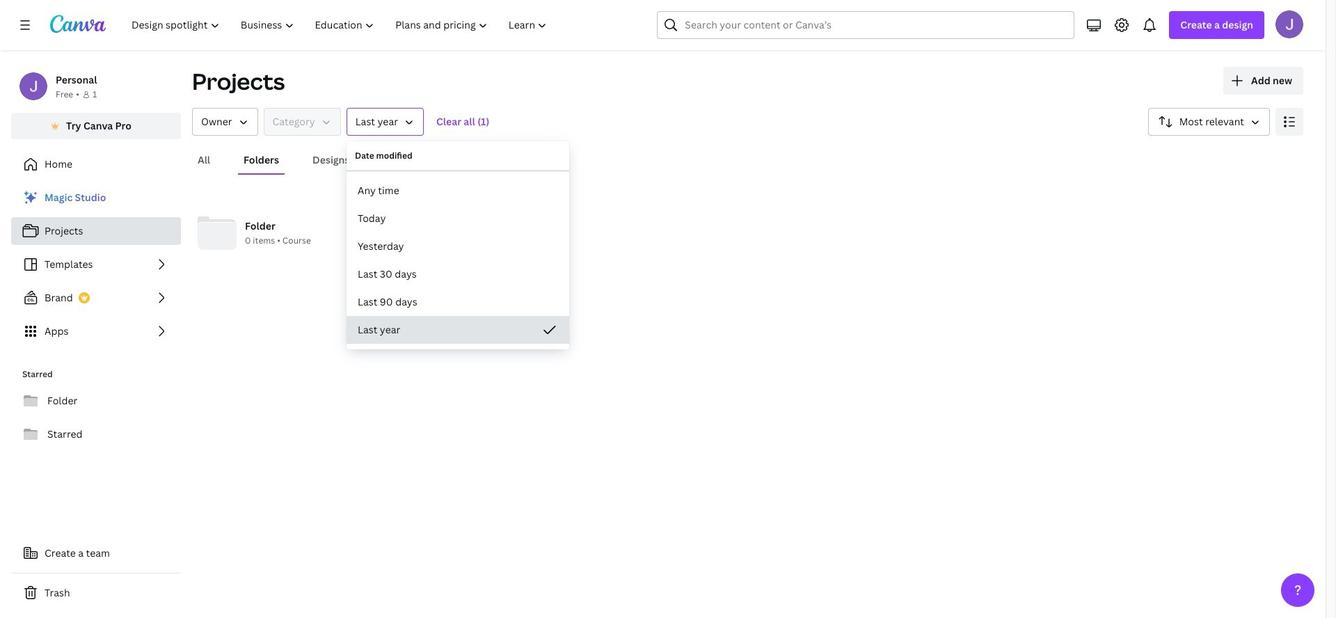Task type: vqa. For each thing, say whether or not it's contained in the screenshot.
option
yes



Task type: describe. For each thing, give the bounding box(es) containing it.
2 option from the top
[[347, 205, 570, 233]]

4 option from the top
[[347, 260, 570, 288]]

Search search field
[[685, 12, 1048, 38]]

top level navigation element
[[123, 11, 559, 39]]

Owner button
[[192, 108, 258, 136]]



Task type: locate. For each thing, give the bounding box(es) containing it.
jacob simon image
[[1276, 10, 1304, 38]]

5 option from the top
[[347, 288, 570, 316]]

list
[[11, 184, 181, 345]]

list box
[[347, 177, 570, 344]]

Category button
[[264, 108, 341, 136]]

None search field
[[658, 11, 1075, 39]]

Date modified button
[[347, 108, 424, 136]]

option
[[347, 177, 570, 205], [347, 205, 570, 233], [347, 233, 570, 260], [347, 260, 570, 288], [347, 288, 570, 316], [347, 316, 570, 344]]

Sort by button
[[1149, 108, 1271, 136]]

3 option from the top
[[347, 233, 570, 260]]

6 option from the top
[[347, 316, 570, 344]]

1 option from the top
[[347, 177, 570, 205]]



